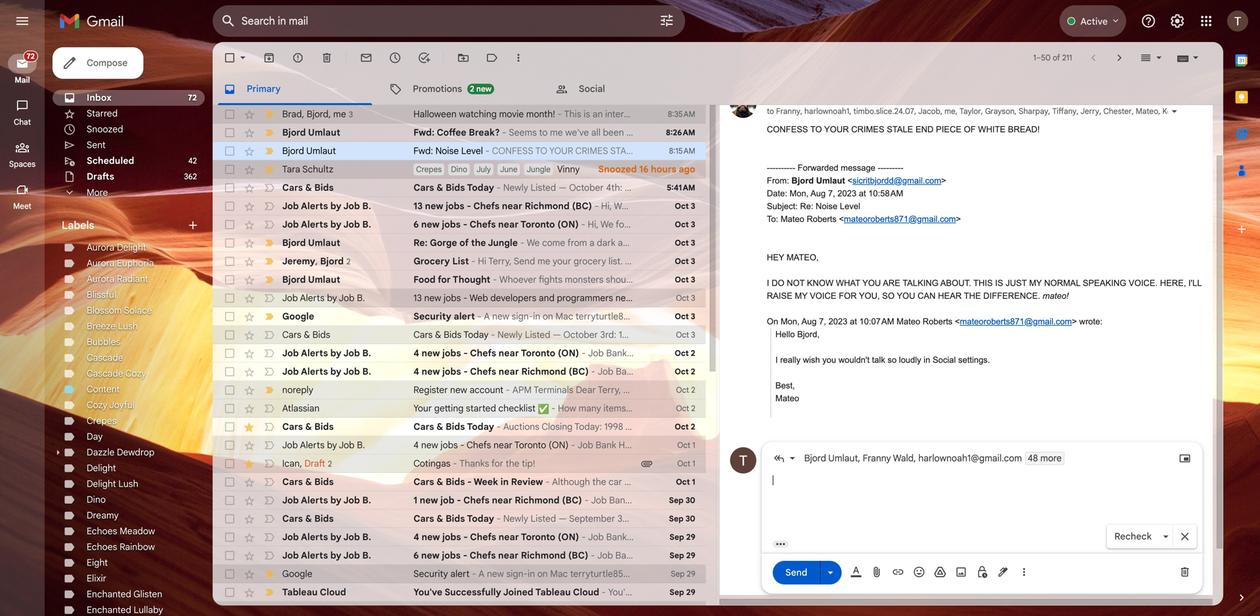 Task type: locate. For each thing, give the bounding box(es) containing it.
1 vertical spatial level
[[840, 201, 861, 211]]

umlaut up the 'jeremy , bjord 2'
[[308, 237, 341, 249]]

you
[[863, 278, 882, 288], [897, 291, 916, 301]]

bjord right type of response image at the bottom of the page
[[805, 452, 827, 464]]

day link
[[87, 431, 103, 442]]

near down 13 new jobs - chefs near richmond (bc) -
[[498, 219, 519, 230]]

Search in mail search field
[[213, 5, 686, 37]]

today down the july
[[467, 182, 495, 193]]

chefs up 6 new jobs - chefs near richmond (bc) -
[[470, 531, 497, 543]]

0 vertical spatial crepes
[[416, 165, 442, 174]]

0 vertical spatial <
[[848, 176, 853, 186]]

> left wrote:
[[1073, 317, 1078, 326]]

bjord umlaut down the 'brad , bjord , me 3'
[[282, 127, 341, 138]]

1 vertical spatial aurora
[[87, 257, 115, 269]]

toronto up 4 new jobs - chefs near richmond (bc) -
[[521, 347, 556, 359]]

sep 30
[[669, 496, 696, 505], [669, 514, 696, 524]]

cozy up crepes link at the bottom left of the page
[[87, 399, 108, 411]]

dino
[[451, 165, 468, 174], [87, 494, 106, 505]]

oct for 15th row
[[675, 367, 689, 377]]

0 vertical spatial 7,
[[829, 188, 836, 198]]

important mainly because it was sent directly to you. switch
[[263, 236, 276, 250]]

archive image
[[263, 51, 276, 64]]

3 row from the top
[[213, 142, 706, 160]]

send button
[[773, 561, 821, 584]]

None checkbox
[[223, 51, 236, 64], [223, 567, 236, 581], [223, 51, 236, 64], [223, 567, 236, 581]]

important according to google magic. switch
[[263, 163, 276, 176], [263, 255, 276, 268], [263, 273, 276, 286], [263, 310, 276, 323], [263, 384, 276, 397]]

1 for cars & bids - week in review -
[[692, 477, 696, 487]]

delete image
[[320, 51, 334, 64]]

(on) for oct 1
[[549, 439, 569, 451]]

oct 3 for 13 new jobs - chefs near richmond (bc) -
[[675, 201, 696, 211]]

1 horizontal spatial franny
[[863, 452, 892, 464]]

social inside tab
[[579, 83, 606, 95]]

mateo down best,
[[776, 393, 800, 403]]

you right so
[[897, 291, 916, 301]]

roberts down can
[[923, 317, 953, 326]]

fwd: for fwd: noise level
[[414, 145, 433, 157]]

0 horizontal spatial social
[[579, 83, 606, 95]]

alerts
[[301, 200, 328, 212], [301, 219, 328, 230], [300, 292, 325, 304], [301, 347, 328, 359], [301, 366, 328, 377], [300, 439, 325, 451], [301, 495, 328, 506], [301, 531, 328, 543], [301, 550, 328, 561]]

1 vertical spatial my
[[795, 291, 808, 301]]

1 vertical spatial crepes
[[87, 415, 117, 427]]

tab list right i'll
[[1224, 42, 1261, 569]]

0 vertical spatial in
[[924, 355, 931, 365]]

row
[[213, 105, 706, 123], [213, 123, 706, 142], [213, 142, 706, 160], [213, 160, 706, 179], [213, 179, 706, 197], [213, 197, 706, 215], [213, 215, 706, 234], [213, 234, 706, 252], [213, 252, 706, 271], [213, 271, 706, 289], [213, 289, 706, 307], [213, 307, 706, 326], [213, 326, 706, 344], [213, 344, 706, 363], [213, 363, 706, 381], [213, 381, 706, 399], [213, 399, 706, 418], [213, 418, 706, 436], [213, 436, 706, 454], [213, 454, 706, 473], [213, 473, 706, 491], [213, 491, 706, 510], [213, 510, 706, 528], [213, 528, 706, 546], [213, 546, 706, 565], [213, 565, 706, 583], [213, 583, 706, 602]]

bjord umlaut for fwd: noise level -
[[282, 145, 336, 157]]

chefs up the 6 new jobs - chefs near toronto (on) -
[[474, 200, 500, 212]]

2 13 from the top
[[414, 292, 422, 304]]

8:35 am
[[668, 109, 696, 119]]

1 security from the top
[[414, 311, 452, 322]]

1 vertical spatial google
[[282, 568, 313, 580]]

jobs inside 13 new jobs - web developers and programmers  near toronto (on) link
[[444, 292, 461, 304]]

richmond for 6 new jobs - chefs near richmond (bc)
[[521, 550, 566, 561]]

16 row from the top
[[213, 381, 706, 399]]

for up week on the left of the page
[[492, 458, 504, 469]]

oct 3 for 6 new jobs - chefs near toronto (on) -
[[675, 220, 696, 230]]

1 vertical spatial jungle
[[488, 237, 518, 249]]

bjord umlaut up the 'jeremy , bjord 2'
[[282, 237, 341, 249]]

0 vertical spatial 13
[[414, 200, 423, 212]]

sep 29 for 4 new jobs - chefs near toronto (on) -
[[670, 532, 696, 542]]

6 up you've
[[414, 550, 419, 561]]

alert for oct
[[454, 311, 475, 322]]

3 bjord umlaut from the top
[[282, 237, 341, 249]]

0 horizontal spatial noise
[[436, 145, 459, 157]]

1 vertical spatial cozy
[[87, 399, 108, 411]]

hello bjord,
[[776, 329, 820, 339]]

(bc)
[[572, 200, 593, 212], [569, 366, 589, 377], [562, 495, 583, 506], [569, 550, 589, 561]]

1 google from the top
[[282, 311, 314, 322]]

atlassian
[[282, 403, 320, 414]]

1 horizontal spatial for
[[492, 458, 504, 469]]

72 up mail heading
[[27, 52, 35, 61]]

oct for row containing jeremy
[[675, 256, 689, 266]]

sent
[[87, 139, 106, 151]]

b. for first 'not important' 'switch' from the bottom of the page
[[363, 550, 371, 561]]

today for oct 3
[[464, 329, 489, 341]]

1 security alert - from the top
[[414, 311, 484, 322]]

snoozed left 16
[[599, 164, 637, 175]]

mateoroberts871@gmail.com down difference.
[[961, 317, 1073, 326]]

2023 down message
[[838, 188, 857, 198]]

15 not important switch from the top
[[263, 531, 276, 544]]

tableau cloud
[[282, 586, 346, 598]]

2 inside tab
[[470, 84, 475, 94]]

0 vertical spatial aurora
[[87, 242, 115, 253]]

and
[[539, 292, 555, 304]]

4 important according to google magic. switch from the top
[[263, 310, 276, 323]]

1 vertical spatial security
[[414, 568, 448, 580]]

1 vertical spatial echoes
[[87, 541, 117, 553]]

crepes
[[416, 165, 442, 174], [87, 415, 117, 427]]

advanced search options image
[[654, 7, 680, 33]]

1 vertical spatial 6
[[414, 550, 419, 561]]

crepes down fwd: noise level -
[[416, 165, 442, 174]]

2 enchanted from the top
[[87, 604, 131, 616]]

near for tenth 'not important' 'switch' from the bottom
[[499, 366, 519, 377]]

2 inside the 'jeremy , bjord 2'
[[347, 257, 351, 266]]

bjord inside the ---------- forwarded message --------- from: bjord umlaut < sicritbjordd@gmail.com > date: mon, aug 7, 2023 at 10:58 am subject: re: noise level to: mateo roberts < mateoroberts871@gmail.com >
[[792, 176, 814, 186]]

2 security alert - from the top
[[414, 568, 479, 580]]

tab list
[[1224, 42, 1261, 569], [213, 74, 1224, 105]]

toronto for oct 1
[[515, 439, 547, 451]]

near for 15th 'not important' 'switch' from the bottom of the page
[[502, 200, 523, 212]]

fwd: noise level -
[[414, 145, 492, 157]]

my down "not"
[[795, 291, 808, 301]]

near up 4 new jobs - chefs near richmond (bc) -
[[499, 347, 519, 359]]

row containing tableau cloud
[[213, 583, 706, 602]]

bjord down the forwarded
[[792, 176, 814, 186]]

1 vertical spatial the
[[506, 458, 520, 469]]

snooze image
[[389, 51, 402, 64]]

0 vertical spatial send
[[514, 255, 535, 267]]

umlaut for fwd: coffee break? -
[[308, 127, 341, 138]]

of for 211
[[1053, 53, 1061, 63]]

10 not important switch from the top
[[263, 439, 276, 452]]

near up you've successfully joined tableau cloud - on the bottom
[[498, 550, 519, 561]]

vinny
[[558, 164, 580, 175]]

0 horizontal spatial 72
[[27, 52, 35, 61]]

1 horizontal spatial re:
[[801, 201, 814, 211]]

register new account -
[[414, 384, 513, 396]]

0 horizontal spatial level
[[462, 145, 483, 157]]

enchanted down enchanted glisten
[[87, 604, 131, 616]]

near up 6 new jobs - chefs near richmond (bc) -
[[499, 531, 519, 543]]

week
[[474, 476, 498, 488]]

cars & bids today - down web
[[414, 329, 498, 341]]

2 google from the top
[[282, 568, 313, 580]]

30 for cars & bids today -
[[686, 514, 696, 524]]

chefs for 11th 'not important' 'switch' from the bottom
[[470, 347, 497, 359]]

oct 1
[[678, 440, 696, 450], [678, 459, 696, 469], [676, 477, 696, 487]]

2 fwd: from the top
[[414, 145, 433, 157]]

1 30 from the top
[[686, 496, 696, 505]]

today
[[467, 182, 495, 193], [464, 329, 489, 341], [467, 421, 495, 432], [467, 513, 495, 524]]

from:
[[767, 176, 790, 186]]

1 fwd: from the top
[[414, 127, 435, 138]]

lush down dewdrop
[[118, 478, 138, 490]]

4 cars & bids from the top
[[282, 476, 334, 488]]

row containing tara schultz
[[213, 160, 706, 179]]

lush inside cozy joyful crepes day dazzle dewdrop delight delight lush dino dreamy echoes meadow echoes rainbow eight
[[118, 478, 138, 490]]

security alert - for sep 29
[[414, 568, 479, 580]]

social tab
[[545, 74, 711, 105]]

your
[[414, 403, 432, 414]]

has attachment image
[[641, 457, 654, 470]]

0 horizontal spatial mateoroberts871@gmail.com
[[845, 214, 957, 224]]

0 horizontal spatial mateoroberts871@gmail.com link
[[845, 214, 957, 224]]

aurora up blissful on the left
[[87, 273, 115, 285]]

4 new jobs - chefs near richmond (bc) -
[[414, 366, 598, 377]]

oct 3 for security alert -
[[675, 312, 696, 321]]

0 horizontal spatial you
[[863, 278, 882, 288]]

important according to google magic. switch for tara schultz
[[263, 163, 276, 176]]

near up the 6 new jobs - chefs near toronto (on) -
[[502, 200, 523, 212]]

9 job alerts by job b. from the top
[[282, 550, 371, 561]]

b. for tenth 'not important' 'switch'
[[357, 439, 365, 451]]

6 job alerts by job b. from the top
[[282, 439, 365, 451]]

13 not important switch from the top
[[263, 494, 276, 507]]

dino down fwd: noise level -
[[451, 165, 468, 174]]

0 vertical spatial security
[[414, 311, 452, 322]]

4 new jobs - chefs near toronto (on) - for oct 1
[[414, 439, 578, 451]]

fwd: for fwd: coffee break?
[[414, 127, 435, 138]]

mon, up subject:
[[790, 188, 809, 198]]

1 vertical spatial i
[[776, 355, 778, 365]]

today down started
[[467, 421, 495, 432]]

0 horizontal spatial of
[[460, 237, 469, 249]]

7, up bjord,
[[820, 317, 827, 326]]

1 for cotingas - thanks for the tip!
[[693, 459, 696, 469]]

3 4 from the top
[[414, 439, 419, 451]]

0 horizontal spatial i
[[767, 278, 770, 288]]

aug
[[811, 188, 826, 198], [802, 317, 817, 326]]

chefs for 14th 'not important' 'switch' from the bottom of the page
[[470, 219, 496, 230]]

1 6 from the top
[[414, 219, 419, 230]]

0 vertical spatial 72
[[27, 52, 35, 61]]

1 vertical spatial 30
[[686, 514, 696, 524]]

22 row from the top
[[213, 491, 706, 510]]

26 row from the top
[[213, 565, 706, 583]]

near up account
[[499, 366, 519, 377]]

1 row from the top
[[213, 105, 706, 123]]

ago
[[679, 164, 696, 175]]

(bc) for 4 new jobs - chefs near richmond (bc)
[[569, 366, 589, 377]]

of up list
[[460, 237, 469, 249]]

1 vertical spatial security alert -
[[414, 568, 479, 580]]

snoozed
[[87, 123, 123, 135], [599, 164, 637, 175]]

1 4 from the top
[[414, 347, 420, 359]]

alert down web
[[454, 311, 475, 322]]

roberts
[[807, 214, 837, 224], [923, 317, 953, 326]]

i for i really wish you wouldn't talk so loudly in social settings.
[[776, 355, 778, 365]]

mateo down subject:
[[781, 214, 805, 224]]

0 vertical spatial level
[[462, 145, 483, 157]]

roberts up mateo,
[[807, 214, 837, 224]]

oct for row containing atlassian
[[677, 404, 690, 413]]

2 aurora from the top
[[87, 257, 115, 269]]

navigation containing mail
[[0, 42, 46, 616]]

1 vertical spatial oct 1
[[678, 459, 696, 469]]

2 row
[[213, 602, 706, 616]]

google up tableau cloud
[[282, 568, 313, 580]]

toronto down 13 new jobs - chefs near richmond (bc) -
[[521, 219, 555, 230]]

4 cars & bids today - from the top
[[414, 513, 504, 524]]

2 bjord umlaut from the top
[[282, 145, 336, 157]]

3 4 new jobs - chefs near toronto (on) - from the top
[[414, 531, 589, 543]]

security up you've
[[414, 568, 448, 580]]

chefs for tenth 'not important' 'switch' from the bottom
[[470, 366, 497, 377]]

6 not important switch from the top
[[263, 347, 276, 360]]

terry,
[[489, 255, 512, 267]]

sep 29 for 6 new jobs - chefs near richmond (bc) -
[[670, 551, 696, 561]]

6 up grocery
[[414, 219, 419, 230]]

ican
[[282, 458, 300, 469]]

72
[[27, 52, 35, 61], [188, 93, 197, 103]]

2 horizontal spatial me
[[945, 106, 956, 116]]

cotingas - thanks for the tip!
[[414, 458, 536, 469]]

mark as unread image
[[360, 51, 373, 64]]

dazzle
[[87, 447, 115, 458]]

cars
[[282, 182, 303, 193], [414, 182, 434, 193], [282, 329, 302, 341], [414, 329, 433, 341], [282, 421, 303, 432], [414, 421, 434, 432], [282, 476, 303, 488], [414, 476, 434, 488], [282, 513, 303, 524], [414, 513, 434, 524]]

1 vertical spatial >
[[957, 214, 962, 224]]

0 vertical spatial i
[[767, 278, 770, 288]]

echoes down dreamy 'link' at the bottom left of the page
[[87, 525, 117, 537]]

i left 'really'
[[776, 355, 778, 365]]

2 not important switch from the top
[[263, 200, 276, 213]]

4 row from the top
[[213, 160, 706, 179]]

cars & bids today -
[[414, 182, 504, 193], [414, 329, 498, 341], [414, 421, 504, 432], [414, 513, 504, 524]]

insert files using drive image
[[934, 565, 947, 579]]

bjord umlaut for fwd: coffee break? -
[[282, 127, 341, 138]]

> up 'about.'
[[957, 214, 962, 224]]

me right brad in the left of the page
[[333, 108, 346, 120]]

voice.
[[1130, 278, 1158, 288]]

attach files image
[[871, 565, 884, 579]]

insert emoji ‪(⌘⇧2)‬ image
[[913, 565, 926, 579]]

in up the 1 new job - chefs near richmond (bc) -
[[501, 476, 509, 488]]

0 vertical spatial aug
[[811, 188, 826, 198]]

1 vertical spatial social
[[933, 355, 957, 365]]

more image
[[512, 51, 525, 64]]

food
[[414, 274, 436, 285]]

re: inside the ---------- forwarded message --------- from: bjord umlaut < sicritbjordd@gmail.com > date: mon, aug 7, 2023 at 10:58 am subject: re: noise level to: mateo roberts < mateoroberts871@gmail.com >
[[801, 201, 814, 211]]

4 for 11th 'not important' 'switch' from the bottom
[[414, 347, 420, 359]]

jobs for 15th 'not important' 'switch' from the top of the page
[[443, 531, 461, 543]]

programmers
[[557, 292, 614, 304]]

1 bjord umlaut from the top
[[282, 127, 341, 138]]

1 vertical spatial snoozed
[[599, 164, 637, 175]]

2 vertical spatial aurora
[[87, 273, 115, 285]]

show details image
[[1171, 107, 1179, 115]]

4 bjord umlaut from the top
[[282, 274, 341, 285]]

i do not know what you are talking about. this is just my normal speaking voice. here, i'll raise my voice for you, so you can hear the difference.
[[767, 278, 1202, 301]]

0 horizontal spatial dino
[[87, 494, 106, 505]]

select input tool image
[[1193, 53, 1201, 62]]

blissful
[[87, 289, 116, 300]]

crepes inside cozy joyful crepes day dazzle dewdrop delight delight lush dino dreamy echoes meadow echoes rainbow eight
[[87, 415, 117, 427]]

umlaut for fwd: noise level -
[[306, 145, 336, 157]]

1 important according to google magic. switch from the top
[[263, 163, 276, 176]]

review
[[511, 476, 543, 488]]

navigation
[[0, 42, 46, 616]]

mateoroberts871@gmail.com link down "10:58 am"
[[845, 214, 957, 224]]

1 vertical spatial cascade
[[87, 368, 123, 379]]

oct for 15th row from the bottom of the page
[[676, 330, 690, 340]]

2 4 from the top
[[414, 366, 420, 377]]

for right food
[[438, 274, 451, 285]]

Search in mail text field
[[242, 14, 623, 28]]

to franny , harlownoah1 , timbo.slice.24.07 , jacob , me , taylor , grayson , sharpay , tiffany , jerry , chester , mateo , kendall
[[767, 106, 1189, 116]]

9 row from the top
[[213, 252, 706, 271]]

google for oct 3
[[282, 311, 314, 322]]

google for sep 29
[[282, 568, 313, 580]]

0 vertical spatial oct 1
[[678, 440, 696, 450]]

1 4 new jobs - chefs near toronto (on) - from the top
[[414, 347, 589, 359]]

1 horizontal spatial send
[[786, 567, 808, 578]]

2 sep 30 from the top
[[669, 514, 696, 524]]

5 job alerts by job b. from the top
[[282, 366, 371, 377]]

10:07 am
[[860, 317, 895, 326]]

4 new jobs - chefs near toronto (on) - up 4 new jobs - chefs near richmond (bc) -
[[414, 347, 589, 359]]

near for 14th 'not important' 'switch' from the bottom of the page
[[498, 219, 519, 230]]

0 vertical spatial cozy
[[125, 368, 146, 379]]

1 vertical spatial of
[[460, 237, 469, 249]]

franny
[[777, 106, 801, 116], [863, 452, 892, 464]]

1 cars & bids from the top
[[282, 182, 334, 193]]

None checkbox
[[223, 108, 236, 121], [223, 126, 236, 139], [223, 144, 236, 158], [223, 586, 236, 599], [223, 604, 236, 616], [223, 108, 236, 121], [223, 126, 236, 139], [223, 144, 236, 158], [223, 586, 236, 599], [223, 604, 236, 616]]

21 row from the top
[[213, 473, 706, 491]]

1 vertical spatial fwd:
[[414, 145, 433, 157]]

me left 'your' at the left of the page
[[538, 255, 551, 267]]

2 6 from the top
[[414, 550, 419, 561]]

jobs for 11th 'not important' 'switch' from the bottom
[[443, 347, 461, 359]]

level down fwd: coffee break? -
[[462, 145, 483, 157]]

5 important according to google magic. switch from the top
[[263, 384, 276, 397]]

insert signature image
[[997, 565, 1010, 579]]

0 vertical spatial my
[[1030, 278, 1043, 288]]

2 30 from the top
[[686, 514, 696, 524]]

cars & bids today - for 5:41 am
[[414, 182, 504, 193]]

i for i do not know what you are talking about. this is just my normal speaking voice. here, i'll raise my voice for you, so you can hear the difference.
[[767, 278, 770, 288]]

4 for tenth 'not important' 'switch' from the bottom
[[414, 366, 420, 377]]

toronto up 6 new jobs - chefs near richmond (bc) -
[[521, 531, 556, 543]]

27 row from the top
[[213, 583, 706, 602]]

0 horizontal spatial cozy
[[87, 399, 108, 411]]

2 cascade from the top
[[87, 368, 123, 379]]

richmond for 4 new jobs - chefs near richmond (bc)
[[522, 366, 567, 377]]

16 not important switch from the top
[[263, 549, 276, 562]]

mail heading
[[0, 75, 45, 85]]

oct for 20th row from the bottom of the page
[[675, 238, 689, 248]]

today down web
[[464, 329, 489, 341]]

1 horizontal spatial cozy
[[125, 368, 146, 379]]

18 row from the top
[[213, 418, 706, 436]]

sep for cars & bids today -
[[669, 514, 684, 524]]

0 horizontal spatial >
[[942, 176, 947, 186]]

5 cars & bids from the top
[[282, 513, 334, 524]]

0 vertical spatial for
[[438, 274, 451, 285]]

spaces heading
[[0, 159, 45, 169]]

3 for food for thought -
[[691, 275, 696, 285]]

1 horizontal spatial dino
[[451, 165, 468, 174]]

in right loudly
[[924, 355, 931, 365]]

2 4 new jobs - chefs near toronto (on) - from the top
[[414, 439, 578, 451]]

umlaut down the 'brad , bjord , me 3'
[[308, 127, 341, 138]]

6 new jobs - chefs near toronto (on) -
[[414, 219, 588, 230]]

richmond up ✅ icon
[[522, 366, 567, 377]]

main content containing primary
[[213, 42, 1261, 616]]

mateoroberts871@gmail.com link down difference.
[[961, 317, 1073, 326]]

3 for security alert -
[[691, 312, 696, 321]]

franny right to
[[777, 106, 801, 116]]

gmail image
[[59, 8, 131, 34]]

0 horizontal spatial at
[[850, 317, 858, 326]]

you up you,
[[863, 278, 882, 288]]

1 vertical spatial re:
[[414, 237, 428, 249]]

the left tip!
[[506, 458, 520, 469]]

hello
[[776, 329, 795, 339]]

today for sep 30
[[467, 513, 495, 524]]

2 security from the top
[[414, 568, 448, 580]]

richmond down review
[[515, 495, 560, 506]]

bjord umlaut down the 'jeremy , bjord 2'
[[282, 274, 341, 285]]

chat heading
[[0, 117, 45, 127]]

b.
[[363, 200, 371, 212], [363, 219, 371, 230], [357, 292, 365, 304], [363, 347, 371, 359], [363, 366, 371, 377], [357, 439, 365, 451], [363, 495, 371, 506], [363, 531, 371, 543], [363, 550, 371, 561]]

0 vertical spatial cascade
[[87, 352, 123, 364]]

aurora up aurora euphoria link
[[87, 242, 115, 253]]

of
[[965, 124, 976, 134]]

delight down delight link
[[87, 478, 116, 490]]

talk
[[873, 355, 886, 365]]

talking
[[903, 278, 939, 288]]

4 for tenth 'not important' 'switch'
[[414, 439, 419, 451]]

2 cars & bids from the top
[[282, 329, 330, 341]]

1 vertical spatial send
[[786, 567, 808, 578]]

enchanted down elixir
[[87, 588, 131, 600]]

1 tableau from the left
[[282, 586, 318, 598]]

franny left wald
[[863, 452, 892, 464]]

7 job alerts by job b. from the top
[[282, 495, 371, 506]]

0 vertical spatial security alert -
[[414, 311, 484, 322]]

umlaut down the forwarded
[[817, 176, 846, 186]]

promotions, 2 new messages, tab
[[379, 74, 544, 105]]

3 important according to google magic. switch from the top
[[263, 273, 276, 286]]

1 horizontal spatial snoozed
[[599, 164, 637, 175]]

2 vertical spatial 4 new jobs - chefs near toronto (on) -
[[414, 531, 589, 543]]

row containing noreply
[[213, 381, 706, 399]]

1 cars & bids today - from the top
[[414, 182, 504, 193]]

4 4 from the top
[[414, 531, 420, 543]]

4 new jobs - chefs near toronto (on) - up 6 new jobs - chefs near richmond (bc) -
[[414, 531, 589, 543]]

4 new jobs - chefs near toronto (on) - up "thanks"
[[414, 439, 578, 451]]

not
[[787, 278, 805, 288]]

elixir link
[[87, 573, 106, 584]]

google down jeremy
[[282, 311, 314, 322]]

1 horizontal spatial mateoroberts871@gmail.com
[[961, 317, 1073, 326]]

re: up grocery
[[414, 237, 428, 249]]

mateo left show details image
[[1137, 106, 1159, 116]]

cascade cozy link
[[87, 368, 146, 379]]

3 not important switch from the top
[[263, 218, 276, 231]]

bubbles link
[[87, 336, 120, 348]]

1 vertical spatial alert
[[451, 568, 470, 580]]

1 horizontal spatial 72
[[188, 93, 197, 103]]

1 enchanted from the top
[[87, 588, 131, 600]]

2 horizontal spatial <
[[956, 317, 961, 326]]

1 echoes from the top
[[87, 525, 117, 537]]

0 vertical spatial dino
[[451, 165, 468, 174]]

1 vertical spatial 7,
[[820, 317, 827, 326]]

elixir
[[87, 573, 106, 584]]

1 sep 30 from the top
[[669, 496, 696, 505]]

chefs
[[474, 200, 500, 212], [470, 219, 496, 230], [470, 347, 497, 359], [470, 366, 497, 377], [467, 439, 491, 451], [464, 495, 490, 506], [470, 531, 497, 543], [470, 550, 496, 561]]

24 row from the top
[[213, 528, 706, 546]]

mateoroberts871@gmail.com inside the ---------- forwarded message --------- from: bjord umlaut < sicritbjordd@gmail.com > date: mon, aug 7, 2023 at 10:58 am subject: re: noise level to: mateo roberts < mateoroberts871@gmail.com >
[[845, 214, 957, 224]]

cars & bids for 2
[[282, 421, 334, 432]]

1 horizontal spatial cloud
[[573, 586, 600, 598]]

this
[[974, 278, 994, 288]]

i inside i do not know what you are talking about. this is just my normal speaking voice. here, i'll raise my voice for you, so you can hear the difference.
[[767, 278, 770, 288]]

main content
[[213, 42, 1261, 616]]

at left "10:07 am" at right bottom
[[850, 317, 858, 326]]

cars & bids today - down job
[[414, 513, 504, 524]]

coffee
[[437, 127, 467, 138]]

12 not important switch from the top
[[263, 475, 276, 489]]

security alert -
[[414, 311, 484, 322], [414, 568, 479, 580]]

the
[[471, 237, 486, 249], [506, 458, 520, 469]]

snoozed down 'starred' link on the top
[[87, 123, 123, 135]]

security alert - up you've
[[414, 568, 479, 580]]

my right the just
[[1030, 278, 1043, 288]]

1 horizontal spatial of
[[1053, 53, 1061, 63]]

today down the 1 new job - chefs near richmond (bc) -
[[467, 513, 495, 524]]

speaking
[[1084, 278, 1127, 288]]

dino up dreamy
[[87, 494, 106, 505]]

3 cars & bids today - from the top
[[414, 421, 504, 432]]

jungle down the 6 new jobs - chefs near toronto (on) -
[[488, 237, 518, 249]]

sep 29 for security alert -
[[671, 569, 696, 579]]

7, inside the ---------- forwarded message --------- from: bjord umlaut < sicritbjordd@gmail.com > date: mon, aug 7, 2023 at 10:58 am subject: re: noise level to: mateo roberts < mateoroberts871@gmail.com >
[[829, 188, 836, 198]]

alert for sep
[[451, 568, 470, 580]]

thought
[[453, 274, 491, 285]]

cozy inside aurora delight aurora euphoria aurora radiant blissful blossom solace breeze lush bubbles cascade cascade cozy
[[125, 368, 146, 379]]

1 horizontal spatial jungle
[[527, 165, 551, 174]]

1 vertical spatial sep 30
[[669, 514, 696, 524]]

17 row from the top
[[213, 399, 706, 418]]

13 inside 13 new jobs - web developers and programmers  near toronto (on) link
[[414, 292, 422, 304]]

1 vertical spatial noise
[[816, 201, 838, 211]]

aurora down aurora delight link
[[87, 257, 115, 269]]

aug down the forwarded
[[811, 188, 826, 198]]

started
[[466, 403, 496, 414]]

security down food
[[414, 311, 452, 322]]

✅ image
[[538, 404, 549, 415]]

near down the list.
[[616, 292, 635, 304]]

b. for 11th 'not important' 'switch' from the bottom
[[363, 347, 371, 359]]

cascade
[[87, 352, 123, 364], [87, 368, 123, 379]]

primary tab
[[213, 74, 378, 105]]

1 aurora from the top
[[87, 242, 115, 253]]

spell check toolbar
[[1108, 525, 1198, 548]]

is
[[996, 278, 1004, 288]]

8:26 am
[[666, 128, 696, 138]]

b. for 15th 'not important' 'switch' from the top of the page
[[363, 531, 371, 543]]

cars & bids today - down getting
[[414, 421, 504, 432]]

1 horizontal spatial my
[[1030, 278, 1043, 288]]

oct for 17th row from the bottom of the page
[[676, 293, 690, 303]]

social
[[579, 83, 606, 95], [933, 355, 957, 365]]

joyful
[[109, 399, 135, 411]]

72 up 42
[[188, 93, 197, 103]]

5 not important switch from the top
[[263, 328, 276, 342]]

0 horizontal spatial tableau
[[282, 586, 318, 598]]

2 tableau from the left
[[536, 586, 571, 598]]

mateoroberts871@gmail.com down "10:58 am"
[[845, 214, 957, 224]]

(on) for oct 3
[[558, 219, 579, 230]]

wouldn't
[[839, 355, 870, 365]]

end
[[916, 124, 934, 134]]

security for sep 29
[[414, 568, 448, 580]]

richmond for 13 new jobs - chefs near richmond (bc)
[[525, 200, 570, 212]]

bjord
[[307, 108, 329, 120], [282, 127, 306, 138], [282, 145, 304, 157], [792, 176, 814, 186], [282, 237, 306, 249], [320, 255, 344, 267], [282, 274, 306, 285], [805, 452, 827, 464]]

6 for 6 new jobs - chefs near richmond (bc) -
[[414, 550, 419, 561]]

sep for 6 new jobs - chefs near richmond (bc) -
[[670, 551, 685, 561]]

2023 down for on the right top of page
[[829, 317, 848, 326]]

can
[[918, 291, 936, 301]]

richmond up joined
[[521, 550, 566, 561]]

not important switch
[[263, 181, 276, 194], [263, 200, 276, 213], [263, 218, 276, 231], [263, 292, 276, 305], [263, 328, 276, 342], [263, 347, 276, 360], [263, 365, 276, 378], [263, 402, 276, 415], [263, 420, 276, 433], [263, 439, 276, 452], [263, 457, 276, 470], [263, 475, 276, 489], [263, 494, 276, 507], [263, 512, 276, 525], [263, 531, 276, 544], [263, 549, 276, 562]]

b. for 13th 'not important' 'switch' from the bottom
[[357, 292, 365, 304]]

1 vertical spatial at
[[850, 317, 858, 326]]

3 aurora from the top
[[87, 273, 115, 285]]

umlaut inside the ---------- forwarded message --------- from: bjord umlaut < sicritbjordd@gmail.com > date: mon, aug 7, 2023 at 10:58 am subject: re: noise level to: mateo roberts < mateoroberts871@gmail.com >
[[817, 176, 846, 186]]

4 job alerts by job b. from the top
[[282, 347, 371, 359]]

chefs for 15th 'not important' 'switch' from the bottom of the page
[[474, 200, 500, 212]]

cascade down bubbles link on the bottom left
[[87, 352, 123, 364]]

4
[[414, 347, 420, 359], [414, 366, 420, 377], [414, 439, 419, 451], [414, 531, 420, 543]]

report spam image
[[292, 51, 305, 64]]

crepes up day link
[[87, 415, 117, 427]]

1 vertical spatial 72
[[188, 93, 197, 103]]

confess
[[767, 124, 809, 134]]

2 job alerts by job b. from the top
[[282, 219, 371, 230]]

0 horizontal spatial snoozed
[[87, 123, 123, 135]]

50
[[1042, 53, 1051, 63]]

of inside row
[[460, 237, 469, 249]]

toronto up tip!
[[515, 439, 547, 451]]

2 cars & bids today - from the top
[[414, 329, 498, 341]]

0 horizontal spatial my
[[795, 291, 808, 301]]

1 horizontal spatial at
[[859, 188, 867, 198]]

add to tasks image
[[418, 51, 431, 64]]

dino inside cozy joyful crepes day dazzle dewdrop delight delight lush dino dreamy echoes meadow echoes rainbow eight
[[87, 494, 106, 505]]

toronto for oct 3
[[521, 219, 555, 230]]

1 vertical spatial dino
[[87, 494, 106, 505]]

1 horizontal spatial noise
[[816, 201, 838, 211]]

sep 30 for 1 new job - chefs near richmond (bc) -
[[669, 496, 696, 505]]

sep for you've successfully joined tableau cloud -
[[670, 587, 685, 597]]

0 vertical spatial echoes
[[87, 525, 117, 537]]

chefs up re: gorge of the jungle -
[[470, 219, 496, 230]]

to
[[767, 106, 775, 116]]

snoozed link
[[87, 123, 123, 135]]

1 cloud from the left
[[320, 586, 346, 598]]

1 horizontal spatial the
[[506, 458, 520, 469]]

1 horizontal spatial i
[[776, 355, 778, 365]]

fwd:
[[414, 127, 435, 138], [414, 145, 433, 157]]

food for thought -
[[414, 274, 500, 285]]



Task type: describe. For each thing, give the bounding box(es) containing it.
what
[[836, 278, 861, 288]]

14 not important switch from the top
[[263, 512, 276, 525]]

7 not important switch from the top
[[263, 365, 276, 378]]

promotions
[[413, 83, 462, 95]]

content
[[87, 384, 120, 395]]

close spell check image
[[1179, 530, 1192, 543]]

oct 1 for (on)
[[678, 440, 696, 450]]

25 row from the top
[[213, 546, 706, 565]]

13 for 13 new jobs - chefs near richmond (bc) -
[[414, 200, 423, 212]]

0 horizontal spatial for
[[438, 274, 451, 285]]

1 horizontal spatial me
[[538, 255, 551, 267]]

0 horizontal spatial me
[[333, 108, 346, 120]]

3 for 13 new jobs - chefs near richmond (bc) -
[[691, 201, 696, 211]]

5 row from the top
[[213, 179, 706, 197]]

stale
[[887, 124, 914, 134]]

starred link
[[87, 108, 118, 119]]

chefs for 13th 'not important' 'switch' from the top of the page
[[464, 495, 490, 506]]

3 job alerts by job b. from the top
[[282, 292, 365, 304]]

in inside row
[[501, 476, 509, 488]]

near inside 13 new jobs - web developers and programmers  near toronto (on) link
[[616, 292, 635, 304]]

(bc) for 13 new jobs - chefs near richmond (bc)
[[572, 200, 593, 212]]

1 vertical spatial franny
[[863, 452, 892, 464]]

row containing atlassian
[[213, 399, 706, 418]]

29 for 6 new jobs - chefs near richmond (bc) -
[[687, 551, 696, 561]]

sep for security alert -
[[671, 569, 685, 579]]

0 horizontal spatial send
[[514, 255, 535, 267]]

level inside the ---------- forwarded message --------- from: bjord umlaut < sicritbjordd@gmail.com > date: mon, aug 7, 2023 at 10:58 am subject: re: noise level to: mateo roberts < mateoroberts871@gmail.com >
[[840, 201, 861, 211]]

discard draft ‪(⌘⇧d)‬ image
[[1179, 565, 1192, 579]]

cozy joyful link
[[87, 399, 135, 411]]

toronto for sep 29
[[521, 531, 556, 543]]

b. for tenth 'not important' 'switch' from the bottom
[[363, 366, 371, 377]]

more options image
[[1021, 565, 1029, 579]]

0 horizontal spatial <
[[840, 214, 845, 224]]

bjord down jeremy
[[282, 274, 306, 285]]

(on) for sep 29
[[558, 531, 580, 543]]

1 cascade from the top
[[87, 352, 123, 364]]

oct 3 for cars & bids today -
[[676, 330, 696, 340]]

1 new job - chefs near richmond (bc) -
[[414, 495, 591, 506]]

developers
[[491, 292, 537, 304]]

row containing jeremy
[[213, 252, 706, 271]]

1 horizontal spatial in
[[924, 355, 931, 365]]

breeze lush link
[[87, 320, 138, 332]]

1 vertical spatial delight
[[87, 462, 116, 474]]

delight inside aurora delight aurora euphoria aurora radiant blissful blossom solace breeze lush bubbles cascade cascade cozy
[[117, 242, 146, 253]]

1 horizontal spatial you
[[897, 291, 916, 301]]

1 horizontal spatial social
[[933, 355, 957, 365]]

content link
[[87, 384, 120, 395]]

jeremy
[[282, 255, 316, 267]]

more
[[1041, 452, 1062, 464]]

hear
[[939, 291, 962, 301]]

1 horizontal spatial >
[[957, 214, 962, 224]]

oct 2 for 4 new jobs - chefs near toronto (on) -
[[675, 348, 696, 358]]

14 row from the top
[[213, 344, 706, 363]]

insert photo image
[[955, 565, 968, 579]]

language image
[[1160, 530, 1173, 543]]

voice
[[810, 291, 837, 301]]

enchanted for enchanted lullaby
[[87, 604, 131, 616]]

blossom solace link
[[87, 305, 152, 316]]

0 horizontal spatial jungle
[[488, 237, 518, 249]]

10 row from the top
[[213, 271, 706, 289]]

oct for 18th row
[[675, 422, 689, 432]]

richmond for 1 new job - chefs near richmond (bc)
[[515, 495, 560, 506]]

delight link
[[87, 462, 116, 474]]

bjord down brad in the left of the page
[[282, 127, 306, 138]]

toggle split pane mode image
[[1140, 51, 1153, 64]]

tiffany
[[1053, 106, 1077, 116]]

toggle confidential mode image
[[976, 565, 989, 579]]

16
[[640, 164, 649, 175]]

scheduled
[[87, 155, 134, 166]]

best, mateo
[[776, 381, 800, 403]]

tara
[[282, 164, 300, 175]]

month!
[[527, 108, 556, 120]]

6 new jobs - chefs near richmond (bc) -
[[414, 550, 598, 561]]

blossom
[[87, 305, 122, 316]]

i really wish you wouldn't talk so loudly in social settings.
[[776, 355, 991, 365]]

12 row from the top
[[213, 307, 706, 326]]

tab list containing primary
[[213, 74, 1224, 105]]

bread!
[[1009, 124, 1040, 134]]

lullaby
[[134, 604, 163, 616]]

dazzle dewdrop link
[[87, 447, 155, 458]]

3 for grocery list - hi terry, send me your grocery list. thanks, jer
[[691, 256, 696, 266]]

aug inside the ---------- forwarded message --------- from: bjord umlaut < sicritbjordd@gmail.com > date: mon, aug 7, 2023 at 10:58 am subject: re: noise level to: mateo roberts < mateoroberts871@gmail.com >
[[811, 188, 826, 198]]

oct 2 for 4 new jobs - chefs near richmond (bc) -
[[675, 367, 696, 377]]

8 job alerts by job b. from the top
[[282, 531, 371, 543]]

cozy inside cozy joyful crepes day dazzle dewdrop delight delight lush dino dreamy echoes meadow echoes rainbow eight
[[87, 399, 108, 411]]

starred
[[87, 108, 118, 119]]

1 not important switch from the top
[[263, 181, 276, 194]]

2 vertical spatial >
[[1073, 317, 1078, 326]]

8 row from the top
[[213, 234, 706, 252]]

noise inside the ---------- forwarded message --------- from: bjord umlaut < sicritbjordd@gmail.com > date: mon, aug 7, 2023 at 10:58 am subject: re: noise level to: mateo roberts < mateoroberts871@gmail.com >
[[816, 201, 838, 211]]

jerry
[[1081, 106, 1100, 116]]

72 inside "navigation"
[[27, 52, 35, 61]]

tara schultz
[[282, 164, 334, 175]]

mateo!
[[1043, 291, 1069, 301]]

bjord up jeremy
[[282, 237, 306, 249]]

raise
[[767, 291, 793, 301]]

so
[[888, 355, 897, 365]]

type of response image
[[773, 452, 786, 465]]

9 not important switch from the top
[[263, 420, 276, 433]]

new for tenth 'not important' 'switch'
[[421, 439, 439, 451]]

7 row from the top
[[213, 215, 706, 234]]

wrote:
[[1080, 317, 1103, 326]]

sicritbjordd@gmail.com link
[[853, 176, 942, 186]]

row containing ican
[[213, 454, 706, 473]]

fri, sep 29, 2023, 9:12 am element
[[671, 604, 696, 616]]

important according to google magic. switch for google
[[263, 310, 276, 323]]

29 for security alert -
[[687, 569, 696, 579]]

19 row from the top
[[213, 436, 706, 454]]

tip!
[[522, 458, 536, 469]]

toronto down thanks,
[[637, 292, 669, 304]]

brad
[[282, 108, 302, 120]]

bjord umlaut for re: gorge of the jungle -
[[282, 237, 341, 249]]

mateo down can
[[897, 317, 921, 326]]

labels image
[[486, 51, 499, 64]]

today for 5:41 am
[[467, 182, 495, 193]]

0 vertical spatial jungle
[[527, 165, 551, 174]]

jobs for 14th 'not important' 'switch' from the bottom of the page
[[442, 219, 461, 230]]

oct for row containing ican
[[678, 459, 691, 469]]

1 vertical spatial aug
[[802, 317, 817, 326]]

search in mail image
[[217, 9, 240, 33]]

6 for 6 new jobs - chefs near toronto (on) -
[[414, 219, 419, 230]]

1 job alerts by job b. from the top
[[282, 200, 371, 212]]

cars & bids - week in review -
[[414, 476, 552, 488]]

cozy joyful crepes day dazzle dewdrop delight delight lush dino dreamy echoes meadow echoes rainbow eight
[[87, 399, 155, 568]]

support image
[[1141, 13, 1157, 29]]

0 vertical spatial the
[[471, 237, 486, 249]]

29 for 4 new jobs - chefs near toronto (on) -
[[687, 532, 696, 542]]

new for first 'not important' 'switch' from the bottom of the page
[[421, 550, 440, 561]]

new for 11th 'not important' 'switch' from the bottom
[[422, 347, 440, 359]]

oct 1 for -
[[676, 477, 696, 487]]

dewdrop
[[117, 447, 155, 458]]

1 vertical spatial mon,
[[781, 317, 800, 326]]

crimes
[[852, 124, 885, 134]]

timbo.slice.24.07
[[854, 106, 915, 116]]

schultz
[[303, 164, 334, 175]]

sep 30 for cars & bids today -
[[669, 514, 696, 524]]

loudly
[[900, 355, 922, 365]]

new for tenth 'not important' 'switch' from the bottom
[[422, 366, 440, 377]]

4 not important switch from the top
[[263, 292, 276, 305]]

umlaut left wald
[[829, 452, 859, 464]]

lush inside aurora delight aurora euphoria aurora radiant blissful blossom solace breeze lush bubbles cascade cascade cozy
[[118, 320, 138, 332]]

chefs for 15th 'not important' 'switch' from the top of the page
[[470, 531, 497, 543]]

enchanted lullaby link
[[87, 604, 163, 616]]

near for 13th 'not important' 'switch' from the top of the page
[[492, 495, 513, 506]]

white
[[979, 124, 1006, 134]]

0 vertical spatial noise
[[436, 145, 459, 157]]

aurora euphoria link
[[87, 257, 154, 269]]

important according to google magic. switch for noreply
[[263, 384, 276, 397]]

near for 15th 'not important' 'switch' from the top of the page
[[499, 531, 519, 543]]

11 row from the top
[[213, 289, 706, 307]]

1 horizontal spatial mateoroberts871@gmail.com link
[[961, 317, 1073, 326]]

successfully
[[445, 586, 502, 598]]

Message Body text field
[[773, 474, 1192, 530]]

new for 13th 'not important' 'switch' from the top of the page
[[420, 495, 438, 506]]

bjord umlaut , franny wald , harlownoah1@gmail.com 48 more
[[805, 452, 1062, 464]]

3 inside the 'brad , bjord , me 3'
[[349, 110, 353, 119]]

about.
[[941, 278, 972, 288]]

difference.
[[984, 291, 1041, 301]]

1 vertical spatial mateoroberts871@gmail.com
[[961, 317, 1073, 326]]

3 for re: gorge of the jungle -
[[691, 238, 696, 248]]

show trimmed content image
[[773, 540, 789, 548]]

settings image
[[1170, 13, 1186, 29]]

0 vertical spatial >
[[942, 176, 947, 186]]

cars & bids for 3
[[282, 329, 330, 341]]

fwd: coffee break? -
[[414, 127, 509, 138]]

grocery
[[414, 255, 450, 267]]

2 vertical spatial <
[[956, 317, 961, 326]]

main menu image
[[14, 13, 30, 29]]

13 row from the top
[[213, 326, 706, 344]]

30 for 1 new job - chefs near richmond (bc) -
[[686, 496, 696, 505]]

bjord right jeremy
[[320, 255, 344, 267]]

mateo inside the ---------- forwarded message --------- from: bjord umlaut < sicritbjordd@gmail.com > date: mon, aug 7, 2023 at 10:58 am subject: re: noise level to: mateo roberts < mateoroberts871@gmail.com >
[[781, 214, 805, 224]]

grocery
[[574, 255, 607, 267]]

13 new jobs - web developers and programmers  near toronto (on)
[[414, 292, 691, 304]]

row containing brad
[[213, 105, 706, 123]]

inbox link
[[87, 92, 112, 103]]

1 for 4 new jobs - chefs near toronto (on) -
[[693, 440, 696, 450]]

jobs for tenth 'not important' 'switch'
[[441, 439, 458, 451]]

breeze
[[87, 320, 116, 332]]

oct for row containing noreply
[[677, 385, 690, 395]]

cars & bids today - for oct 2
[[414, 421, 504, 432]]

oct for 21th row
[[676, 477, 690, 487]]

2 inside ican , draft 2
[[328, 459, 332, 469]]

here,
[[1161, 278, 1187, 288]]

insert link ‪(⌘k)‬ image
[[892, 565, 905, 579]]

23 row from the top
[[213, 510, 706, 528]]

meet heading
[[0, 201, 45, 211]]

best,
[[776, 381, 795, 390]]

2023 inside the ---------- forwarded message --------- from: bjord umlaut < sicritbjordd@gmail.com > date: mon, aug 7, 2023 at 10:58 am subject: re: noise level to: mateo roberts < mateoroberts871@gmail.com >
[[838, 188, 857, 198]]

you
[[823, 355, 837, 365]]

security alert - for oct 3
[[414, 311, 484, 322]]

of for the
[[460, 237, 469, 249]]

1 vertical spatial roberts
[[923, 317, 953, 326]]

bjord,
[[798, 329, 820, 339]]

chefs for first 'not important' 'switch' from the bottom of the page
[[470, 550, 496, 561]]

piece
[[937, 124, 962, 134]]

near for 11th 'not important' 'switch' from the bottom
[[499, 347, 519, 359]]

at inside the ---------- forwarded message --------- from: bjord umlaut < sicritbjordd@gmail.com > date: mon, aug 7, 2023 at 10:58 am subject: re: noise level to: mateo roberts < mateoroberts871@gmail.com >
[[859, 188, 867, 198]]

umlaut for food for thought -
[[308, 274, 341, 285]]

near for first 'not important' 'switch' from the bottom of the page
[[498, 550, 519, 561]]

older image
[[1114, 51, 1127, 64]]

1 horizontal spatial crepes
[[416, 165, 442, 174]]

settings.
[[959, 355, 991, 365]]

3 for 6 new jobs - chefs near toronto (on) -
[[691, 220, 696, 230]]

15 row from the top
[[213, 363, 706, 381]]

8 not important switch from the top
[[263, 402, 276, 415]]

jobs for tenth 'not important' 'switch' from the bottom
[[443, 366, 461, 377]]

2 inside row
[[344, 606, 349, 616]]

oct for 7th row from the top
[[675, 220, 689, 230]]

0 vertical spatial franny
[[777, 106, 801, 116]]

today for oct 2
[[467, 421, 495, 432]]

(on) for oct 2
[[558, 347, 580, 359]]

bjord up tara
[[282, 145, 304, 157]]

roberts inside the ---------- forwarded message --------- from: bjord umlaut < sicritbjordd@gmail.com > date: mon, aug 7, 2023 at 10:58 am subject: re: noise level to: mateo roberts < mateoroberts871@gmail.com >
[[807, 214, 837, 224]]

0 vertical spatial mateoroberts871@gmail.com link
[[845, 214, 957, 224]]

account
[[470, 384, 504, 396]]

oct 3 for grocery list - hi terry, send me your grocery list. thanks, jer
[[675, 256, 696, 266]]

hi
[[478, 255, 487, 267]]

labels heading
[[62, 219, 187, 232]]

normal
[[1045, 278, 1081, 288]]

oct 3 for food for thought -
[[675, 275, 696, 285]]

6 row from the top
[[213, 197, 706, 215]]

move to image
[[457, 51, 470, 64]]

13 for 13 new jobs - web developers and programmers  near toronto (on)
[[414, 292, 422, 304]]

new for 15th 'not important' 'switch' from the top of the page
[[422, 531, 440, 543]]

(bc) for 6 new jobs - chefs near richmond (bc)
[[569, 550, 589, 561]]

re: inside row
[[414, 237, 428, 249]]

cars & bids today - for sep 30
[[414, 513, 504, 524]]

harlownoah1@gmail.com
[[919, 452, 1023, 464]]

new inside tab
[[477, 84, 492, 94]]

cars & bids for 30
[[282, 513, 334, 524]]

cotingas
[[414, 458, 451, 469]]

more send options image
[[825, 566, 838, 579]]

2 vertical spatial delight
[[87, 478, 116, 490]]

hours
[[651, 164, 677, 175]]

enchanted for enchanted glisten
[[87, 588, 131, 600]]

2 cloud from the left
[[573, 586, 600, 598]]

your
[[825, 124, 849, 134]]

important according to google magic. switch for bjord umlaut
[[263, 273, 276, 286]]

bjord right brad in the left of the page
[[307, 108, 329, 120]]

getting
[[435, 403, 464, 414]]

rainbow
[[120, 541, 155, 553]]

mon, inside the ---------- forwarded message --------- from: bjord umlaut < sicritbjordd@gmail.com > date: mon, aug 7, 2023 at 10:58 am subject: re: noise level to: mateo roberts < mateoroberts871@gmail.com >
[[790, 188, 809, 198]]

subject:
[[767, 201, 798, 211]]

thanks,
[[625, 255, 657, 267]]

11 not important switch from the top
[[263, 457, 276, 470]]

2 new
[[470, 84, 492, 94]]

1 vertical spatial 2023
[[829, 317, 848, 326]]

4 for 15th 'not important' 'switch' from the top of the page
[[414, 531, 420, 543]]

0 horizontal spatial 7,
[[820, 317, 827, 326]]

for
[[839, 291, 857, 301]]

aurora delight aurora euphoria aurora radiant blissful blossom solace breeze lush bubbles cascade cascade cozy
[[87, 242, 154, 379]]

jeremy , bjord 2
[[282, 255, 351, 267]]

4 new jobs - chefs near toronto (on) - for oct 2
[[414, 347, 589, 359]]

jobs for first 'not important' 'switch' from the bottom of the page
[[442, 550, 461, 561]]

send inside button
[[786, 567, 808, 578]]

enchanted glisten link
[[87, 588, 162, 600]]

recheck button
[[1108, 525, 1160, 548]]

b. for 14th 'not important' 'switch' from the bottom of the page
[[363, 219, 371, 230]]

oct 3 for re: gorge of the jungle -
[[675, 238, 696, 248]]

2 important according to google magic. switch from the top
[[263, 255, 276, 268]]

0 vertical spatial you
[[863, 278, 882, 288]]

2 row from the top
[[213, 123, 706, 142]]

labels
[[62, 219, 94, 232]]

sharpay
[[1019, 106, 1049, 116]]

2 echoes from the top
[[87, 541, 117, 553]]

i'll
[[1189, 278, 1202, 288]]

13 new jobs - chefs near richmond (bc) -
[[414, 200, 601, 212]]



Task type: vqa. For each thing, say whether or not it's contained in the screenshot.
Lush
yes



